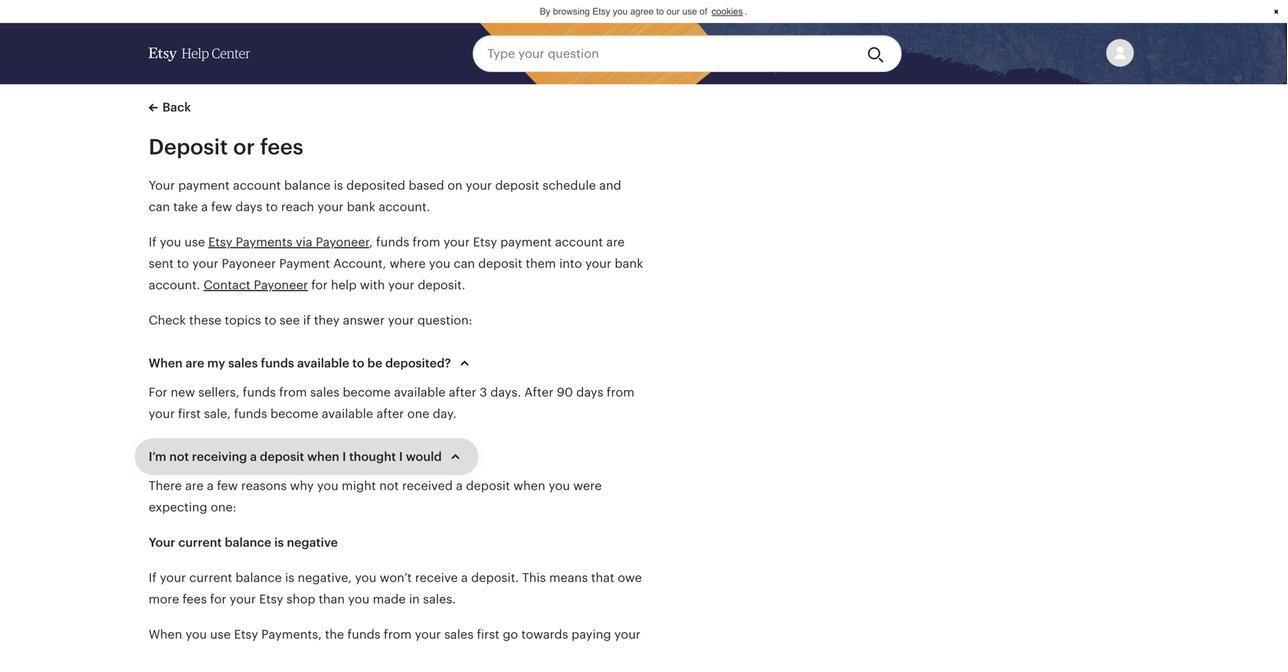 Task type: describe. For each thing, give the bounding box(es) containing it.
are for there are a few reasons why you might not received a deposit when you were expecting one:
[[185, 479, 204, 493]]

your up more at bottom
[[160, 571, 186, 585]]

help
[[182, 46, 209, 61]]

contact
[[204, 278, 251, 292]]

if you use etsy payments via payoneer
[[149, 235, 369, 249]]

my
[[207, 356, 225, 370]]

use for when you use etsy payments, the funds from your sales first go towards paying your
[[210, 628, 231, 641]]

you inside , funds from your etsy payment account are sent to your payoneer payment account, where you can deposit them into your bank account.
[[429, 257, 451, 271]]

there
[[149, 479, 182, 493]]

schedule
[[543, 179, 596, 192]]

0 vertical spatial current
[[178, 536, 222, 549]]

i'm not receiving a deposit when i thought i would
[[149, 450, 442, 464]]

for inside if your current balance is negative, you won't receive a deposit. this means that owe more fees for your etsy shop than you made in sales.
[[210, 592, 227, 606]]

not inside dropdown button
[[169, 450, 189, 464]]

check
[[149, 313, 186, 327]]

contact payoneer for help with your deposit.
[[204, 278, 466, 292]]

0 horizontal spatial is
[[274, 536, 284, 549]]

funds inside 'when you use etsy payments, the funds from your sales first go towards paying your'
[[347, 628, 381, 641]]

where
[[390, 257, 426, 271]]

from right 90
[[607, 385, 635, 399]]

can inside your payment account balance is deposited based on your deposit schedule and can take a few days to reach your bank account.
[[149, 200, 170, 214]]

deposited?
[[385, 356, 451, 370]]

etsy inside if your current balance is negative, you won't receive a deposit. this means that owe more fees for your etsy shop than you made in sales.
[[259, 592, 283, 606]]

funds inside , funds from your etsy payment account are sent to your payoneer payment account, where you can deposit them into your bank account.
[[376, 235, 409, 249]]

use for if you use etsy payments via payoneer
[[185, 235, 205, 249]]

new
[[171, 385, 195, 399]]

agree
[[630, 6, 654, 17]]

cookies link
[[710, 4, 745, 19]]

your down on
[[444, 235, 470, 249]]

you inside 'when you use etsy payments, the funds from your sales first go towards paying your'
[[186, 628, 207, 641]]

your right the "reach"
[[318, 200, 344, 214]]

0 vertical spatial fees
[[260, 135, 304, 159]]

help center
[[182, 46, 250, 61]]

, funds from your etsy payment account are sent to your payoneer payment account, where you can deposit them into your bank account.
[[149, 235, 644, 292]]

reach
[[281, 200, 314, 214]]

sales inside dropdown button
[[228, 356, 258, 370]]

won't
[[380, 571, 412, 585]]

if for if your current balance is negative, you won't receive a deposit. this means that owe more fees for your etsy shop than you made in sales.
[[149, 571, 157, 585]]

for new sellers, funds from sales become available after 3 days. after 90 days from your first sale, funds become available after one day.
[[149, 385, 635, 421]]

and
[[599, 179, 621, 192]]

that
[[591, 571, 615, 585]]

when you use etsy payments, the funds from your sales first go towards paying your
[[149, 628, 642, 649]]

your right on
[[466, 179, 492, 192]]

0 vertical spatial payoneer
[[316, 235, 369, 249]]

etsy inside 'when you use etsy payments, the funds from your sales first go towards paying your'
[[234, 628, 258, 641]]

one:
[[211, 500, 237, 514]]

days inside your payment account balance is deposited based on your deposit schedule and can take a few days to reach your bank account.
[[236, 200, 263, 214]]

cookies
[[712, 6, 743, 17]]

Type your question search field
[[473, 35, 855, 72]]

etsy inside , funds from your etsy payment account are sent to your payoneer payment account, where you can deposit them into your bank account.
[[473, 235, 497, 249]]

on
[[448, 179, 463, 192]]

negative
[[287, 536, 338, 549]]

is for deposited
[[334, 179, 343, 192]]

towards
[[522, 628, 568, 641]]

your right "paying"
[[615, 628, 641, 641]]

were
[[573, 479, 602, 493]]

1 i from the left
[[342, 450, 346, 464]]

might
[[342, 479, 376, 493]]

shop
[[287, 592, 315, 606]]

deposit or fees
[[149, 135, 304, 159]]

payments,
[[261, 628, 322, 641]]

these
[[189, 313, 222, 327]]

available inside when are my sales funds available to be deposited? dropdown button
[[297, 356, 349, 370]]

deposit inside there are a few reasons why you might not received a deposit when you were expecting one:
[[466, 479, 510, 493]]

account,
[[333, 257, 386, 271]]

you inside cookie consent dialog
[[613, 6, 628, 17]]

payoneer inside , funds from your etsy payment account are sent to your payoneer payment account, where you can deposit them into your bank account.
[[222, 257, 276, 271]]

topics
[[225, 313, 261, 327]]

center
[[212, 46, 250, 61]]

your down where
[[388, 278, 415, 292]]

for
[[149, 385, 167, 399]]

payments
[[236, 235, 293, 249]]

sales.
[[423, 592, 456, 606]]

payment inside your payment account balance is deposited based on your deposit schedule and can take a few days to reach your bank account.
[[178, 179, 230, 192]]

deposit inside your payment account balance is deposited based on your deposit schedule and can take a few days to reach your bank account.
[[495, 179, 539, 192]]

is for negative,
[[285, 571, 294, 585]]

our
[[667, 6, 680, 17]]

sellers,
[[198, 385, 240, 399]]

your right answer
[[388, 313, 414, 327]]

in
[[409, 592, 420, 606]]

the
[[325, 628, 344, 641]]

thought
[[349, 450, 396, 464]]

your current balance is negative
[[149, 536, 338, 549]]

few inside your payment account balance is deposited based on your deposit schedule and can take a few days to reach your bank account.
[[211, 200, 232, 214]]

help center link
[[149, 32, 250, 75]]

current inside if your current balance is negative, you won't receive a deposit. this means that owe more fees for your etsy shop than you made in sales.
[[189, 571, 232, 585]]

account. inside , funds from your etsy payment account are sent to your payoneer payment account, where you can deposit them into your bank account.
[[149, 278, 200, 292]]

back
[[162, 100, 191, 114]]

deposit
[[149, 135, 228, 159]]

2 i from the left
[[399, 450, 403, 464]]

received
[[402, 479, 453, 493]]

with
[[360, 278, 385, 292]]

your for your payment account balance is deposited based on your deposit schedule and can take a few days to reach your bank account.
[[149, 179, 175, 192]]

deposit inside , funds from your etsy payment account are sent to your payoneer payment account, where you can deposit them into your bank account.
[[478, 257, 523, 271]]

or
[[233, 135, 255, 159]]

into
[[559, 257, 582, 271]]

there are a few reasons why you might not received a deposit when you were expecting one:
[[149, 479, 602, 514]]

owe
[[618, 571, 642, 585]]

bank inside your payment account balance is deposited based on your deposit schedule and can take a few days to reach your bank account.
[[347, 200, 376, 214]]

are inside , funds from your etsy payment account are sent to your payoneer payment account, where you can deposit them into your bank account.
[[607, 235, 625, 249]]

sales inside for new sellers, funds from sales become available after 3 days. after 90 days from your first sale, funds become available after one day.
[[310, 385, 340, 399]]

first inside 'when you use etsy payments, the funds from your sales first go towards paying your'
[[477, 628, 500, 641]]

reasons
[[241, 479, 287, 493]]

see
[[280, 313, 300, 327]]

your right into
[[586, 257, 612, 271]]

when for when are my sales funds available to be deposited?
[[149, 356, 183, 370]]

from inside 'when you use etsy payments, the funds from your sales first go towards paying your'
[[384, 628, 412, 641]]

few inside there are a few reasons why you might not received a deposit when you were expecting one:
[[217, 479, 238, 493]]

sales inside 'when you use etsy payments, the funds from your sales first go towards paying your'
[[444, 628, 474, 641]]

they
[[314, 313, 340, 327]]

fees inside if your current balance is negative, you won't receive a deposit. this means that owe more fees for your etsy shop than you made in sales.
[[182, 592, 207, 606]]

a inside if your current balance is negative, you won't receive a deposit. this means that owe more fees for your etsy shop than you made in sales.
[[461, 571, 468, 585]]

be
[[368, 356, 382, 370]]

when are my sales funds available to be deposited?
[[149, 356, 451, 370]]



Task type: vqa. For each thing, say whether or not it's contained in the screenshot.
top few
yes



Task type: locate. For each thing, give the bounding box(es) containing it.
are left the my
[[186, 356, 204, 370]]

account
[[233, 179, 281, 192], [555, 235, 603, 249]]

your down for
[[149, 407, 175, 421]]

few up one: at the bottom left of the page
[[217, 479, 238, 493]]

by
[[540, 6, 551, 17]]

deposit.
[[418, 278, 466, 292], [471, 571, 519, 585]]

use inside 'when you use etsy payments, the funds from your sales first go towards paying your'
[[210, 628, 231, 641]]

account inside your payment account balance is deposited based on your deposit schedule and can take a few days to reach your bank account.
[[233, 179, 281, 192]]

0 horizontal spatial days
[[236, 200, 263, 214]]

deposit inside dropdown button
[[260, 450, 304, 464]]

from down when are my sales funds available to be deposited?
[[279, 385, 307, 399]]

sales down when are my sales funds available to be deposited? dropdown button
[[310, 385, 340, 399]]

than
[[319, 592, 345, 606]]

made
[[373, 592, 406, 606]]

receiving
[[192, 450, 247, 464]]

balance
[[284, 179, 331, 192], [225, 536, 271, 549], [236, 571, 282, 585]]

paying
[[572, 628, 611, 641]]

0 horizontal spatial become
[[270, 407, 319, 421]]

None search field
[[473, 35, 902, 72]]

payment up them
[[501, 235, 552, 249]]

your up contact
[[192, 257, 219, 271]]

etsy
[[593, 6, 610, 17], [208, 235, 233, 249], [473, 235, 497, 249], [259, 592, 283, 606], [234, 628, 258, 641]]

are inside dropdown button
[[186, 356, 204, 370]]

check these topics to see if they answer your question:
[[149, 313, 473, 327]]

day.
[[433, 407, 457, 421]]

your for your current balance is negative
[[149, 536, 175, 549]]

1 vertical spatial use
[[185, 235, 205, 249]]

payoneer up contact payoneer link
[[222, 257, 276, 271]]

to inside dropdown button
[[352, 356, 365, 370]]

i left would
[[399, 450, 403, 464]]

0 vertical spatial payment
[[178, 179, 230, 192]]

1 vertical spatial when
[[514, 479, 546, 493]]

few right take at the left of the page
[[211, 200, 232, 214]]

use left of
[[683, 6, 697, 17]]

expecting
[[149, 500, 207, 514]]

1 when from the top
[[149, 356, 183, 370]]

payment
[[279, 257, 330, 271]]

when up for
[[149, 356, 183, 370]]

1 vertical spatial bank
[[615, 257, 644, 271]]

can right where
[[454, 257, 475, 271]]

payment up take at the left of the page
[[178, 179, 230, 192]]

deposit. up question:
[[418, 278, 466, 292]]

etsy payments via payoneer link
[[208, 235, 369, 249]]

after left 3
[[449, 385, 477, 399]]

payment inside , funds from your etsy payment account are sent to your payoneer payment account, where you can deposit them into your bank account.
[[501, 235, 552, 249]]

by browsing etsy you agree to our use of cookies .
[[540, 6, 748, 17]]

question:
[[418, 313, 473, 327]]

1 horizontal spatial when
[[514, 479, 546, 493]]

bank
[[347, 200, 376, 214], [615, 257, 644, 271]]

from inside , funds from your etsy payment account are sent to your payoneer payment account, where you can deposit them into your bank account.
[[413, 235, 440, 249]]

deposit right received
[[466, 479, 510, 493]]

2 your from the top
[[149, 536, 175, 549]]

not right i'm
[[169, 450, 189, 464]]

become
[[343, 385, 391, 399], [270, 407, 319, 421]]

when inside 'when you use etsy payments, the funds from your sales first go towards paying your'
[[149, 628, 182, 641]]

bank right into
[[615, 257, 644, 271]]

1 vertical spatial payoneer
[[222, 257, 276, 271]]

go
[[503, 628, 518, 641]]

this
[[522, 571, 546, 585]]

account. down based
[[379, 200, 430, 214]]

is left deposited
[[334, 179, 343, 192]]

first down new
[[178, 407, 201, 421]]

your down your current balance is negative
[[230, 592, 256, 606]]

1 vertical spatial payment
[[501, 235, 552, 249]]

first
[[178, 407, 201, 421], [477, 628, 500, 641]]

days up if you use etsy payments via payoneer
[[236, 200, 263, 214]]

2 horizontal spatial use
[[683, 6, 697, 17]]

if up sent
[[149, 235, 157, 249]]

0 horizontal spatial account.
[[149, 278, 200, 292]]

when for when you use etsy payments, the funds from your sales first go towards paying your
[[149, 628, 182, 641]]

sent
[[149, 257, 174, 271]]

.
[[745, 6, 748, 17]]

funds right the
[[347, 628, 381, 641]]

0 vertical spatial balance
[[284, 179, 331, 192]]

1 horizontal spatial payment
[[501, 235, 552, 249]]

1 vertical spatial after
[[377, 407, 404, 421]]

2 when from the top
[[149, 628, 182, 641]]

0 vertical spatial if
[[149, 235, 157, 249]]

receive
[[415, 571, 458, 585]]

of
[[700, 6, 708, 17]]

1 vertical spatial become
[[270, 407, 319, 421]]

is inside your payment account balance is deposited based on your deposit schedule and can take a few days to reach your bank account.
[[334, 179, 343, 192]]

days
[[236, 200, 263, 214], [576, 385, 604, 399]]

your down sales.
[[415, 628, 441, 641]]

a up reasons at the left bottom of page
[[250, 450, 257, 464]]

days right 90
[[576, 385, 604, 399]]

sales down sales.
[[444, 628, 474, 641]]

use left payments, on the left of the page
[[210, 628, 231, 641]]

0 vertical spatial for
[[311, 278, 328, 292]]

your payment account balance is deposited based on your deposit schedule and can take a few days to reach your bank account.
[[149, 179, 621, 214]]

1 horizontal spatial sales
[[310, 385, 340, 399]]

a up one: at the bottom left of the page
[[207, 479, 214, 493]]

0 vertical spatial when
[[307, 450, 339, 464]]

to inside cookie consent dialog
[[656, 6, 664, 17]]

one
[[407, 407, 430, 421]]

1 vertical spatial days
[[576, 385, 604, 399]]

1 if from the top
[[149, 235, 157, 249]]

account. down sent
[[149, 278, 200, 292]]

when inside there are a few reasons why you might not received a deposit when you were expecting one:
[[514, 479, 546, 493]]

0 vertical spatial when
[[149, 356, 183, 370]]

use inside cookie consent dialog
[[683, 6, 697, 17]]

from down the made
[[384, 628, 412, 641]]

balance inside if your current balance is negative, you won't receive a deposit. this means that owe more fees for your etsy shop than you made in sales.
[[236, 571, 282, 585]]

negative,
[[298, 571, 352, 585]]

1 vertical spatial few
[[217, 479, 238, 493]]

deposit left them
[[478, 257, 523, 271]]

for right more at bottom
[[210, 592, 227, 606]]

for
[[311, 278, 328, 292], [210, 592, 227, 606]]

cookie consent dialog
[[0, 0, 1288, 23]]

i'm
[[149, 450, 166, 464]]

0 vertical spatial after
[[449, 385, 477, 399]]

available down they
[[297, 356, 349, 370]]

1 vertical spatial your
[[149, 536, 175, 549]]

0 vertical spatial become
[[343, 385, 391, 399]]

etsy inside cookie consent dialog
[[593, 6, 610, 17]]

sale,
[[204, 407, 231, 421]]

to left be
[[352, 356, 365, 370]]

0 horizontal spatial when
[[307, 450, 339, 464]]

,
[[369, 235, 373, 249]]

when inside when are my sales funds available to be deposited? dropdown button
[[149, 356, 183, 370]]

balance inside your payment account balance is deposited based on your deposit schedule and can take a few days to reach your bank account.
[[284, 179, 331, 192]]

0 horizontal spatial fees
[[182, 592, 207, 606]]

a inside your payment account balance is deposited based on your deposit schedule and can take a few days to reach your bank account.
[[201, 200, 208, 214]]

0 vertical spatial deposit.
[[418, 278, 466, 292]]

via
[[296, 235, 313, 249]]

funds right sellers,
[[243, 385, 276, 399]]

2 vertical spatial is
[[285, 571, 294, 585]]

fees right more at bottom
[[182, 592, 207, 606]]

1 horizontal spatial account
[[555, 235, 603, 249]]

not right might
[[379, 479, 399, 493]]

i
[[342, 450, 346, 464], [399, 450, 403, 464]]

0 vertical spatial few
[[211, 200, 232, 214]]

answer
[[343, 313, 385, 327]]

payoneer down payment
[[254, 278, 308, 292]]

0 horizontal spatial payment
[[178, 179, 230, 192]]

1 vertical spatial for
[[210, 592, 227, 606]]

2 if from the top
[[149, 571, 157, 585]]

fees right or
[[260, 135, 304, 159]]

available
[[297, 356, 349, 370], [394, 385, 446, 399], [322, 407, 373, 421]]

etsy image
[[149, 48, 177, 61]]

account. inside your payment account balance is deposited based on your deposit schedule and can take a few days to reach your bank account.
[[379, 200, 430, 214]]

sales right the my
[[228, 356, 258, 370]]

based
[[409, 179, 444, 192]]

1 horizontal spatial first
[[477, 628, 500, 641]]

funds right sale,
[[234, 407, 267, 421]]

current
[[178, 536, 222, 549], [189, 571, 232, 585]]

if up more at bottom
[[149, 571, 157, 585]]

for left help
[[311, 278, 328, 292]]

after
[[449, 385, 477, 399], [377, 407, 404, 421]]

are for when are my sales funds available to be deposited?
[[186, 356, 204, 370]]

0 vertical spatial account
[[233, 179, 281, 192]]

0 vertical spatial can
[[149, 200, 170, 214]]

sales
[[228, 356, 258, 370], [310, 385, 340, 399], [444, 628, 474, 641]]

1 your from the top
[[149, 179, 175, 192]]

1 horizontal spatial can
[[454, 257, 475, 271]]

0 vertical spatial is
[[334, 179, 343, 192]]

1 horizontal spatial use
[[210, 628, 231, 641]]

would
[[406, 450, 442, 464]]

your
[[149, 179, 175, 192], [149, 536, 175, 549]]

1 horizontal spatial fees
[[260, 135, 304, 159]]

0 horizontal spatial first
[[178, 407, 201, 421]]

balance down one: at the bottom left of the page
[[225, 536, 271, 549]]

3
[[480, 385, 487, 399]]

deposit
[[495, 179, 539, 192], [478, 257, 523, 271], [260, 450, 304, 464], [466, 479, 510, 493]]

account.
[[379, 200, 430, 214], [149, 278, 200, 292]]

why
[[290, 479, 314, 493]]

to right sent
[[177, 257, 189, 271]]

1 horizontal spatial not
[[379, 479, 399, 493]]

can inside , funds from your etsy payment account are sent to your payoneer payment account, where you can deposit them into your bank account.
[[454, 257, 475, 271]]

bank inside , funds from your etsy payment account are sent to your payoneer payment account, where you can deposit them into your bank account.
[[615, 257, 644, 271]]

to inside , funds from your etsy payment account are sent to your payoneer payment account, where you can deposit them into your bank account.
[[177, 257, 189, 271]]

1 vertical spatial when
[[149, 628, 182, 641]]

2 horizontal spatial is
[[334, 179, 343, 192]]

account up into
[[555, 235, 603, 249]]

use down take at the left of the page
[[185, 235, 205, 249]]

not inside there are a few reasons why you might not received a deposit when you were expecting one:
[[379, 479, 399, 493]]

0 vertical spatial are
[[607, 235, 625, 249]]

browsing
[[553, 6, 590, 17]]

1 horizontal spatial bank
[[615, 257, 644, 271]]

1 vertical spatial fees
[[182, 592, 207, 606]]

a right take at the left of the page
[[201, 200, 208, 214]]

account down or
[[233, 179, 281, 192]]

can
[[149, 200, 170, 214], [454, 257, 475, 271]]

more
[[149, 592, 179, 606]]

1 vertical spatial first
[[477, 628, 500, 641]]

0 vertical spatial days
[[236, 200, 263, 214]]

if inside if your current balance is negative, you won't receive a deposit. this means that owe more fees for your etsy shop than you made in sales.
[[149, 571, 157, 585]]

2 vertical spatial payoneer
[[254, 278, 308, 292]]

2 horizontal spatial sales
[[444, 628, 474, 641]]

after
[[525, 385, 554, 399]]

current down expecting
[[178, 536, 222, 549]]

0 horizontal spatial i
[[342, 450, 346, 464]]

0 horizontal spatial for
[[210, 592, 227, 606]]

if
[[303, 313, 311, 327]]

a inside dropdown button
[[250, 450, 257, 464]]

1 horizontal spatial i
[[399, 450, 403, 464]]

1 vertical spatial account.
[[149, 278, 200, 292]]

your up take at the left of the page
[[149, 179, 175, 192]]

contact payoneer link
[[204, 278, 308, 292]]

0 horizontal spatial deposit.
[[418, 278, 466, 292]]

back link
[[149, 98, 191, 116]]

2 vertical spatial balance
[[236, 571, 282, 585]]

can left take at the left of the page
[[149, 200, 170, 214]]

balance for current
[[236, 571, 282, 585]]

1 vertical spatial sales
[[310, 385, 340, 399]]

after left one
[[377, 407, 404, 421]]

1 vertical spatial deposit.
[[471, 571, 519, 585]]

0 horizontal spatial not
[[169, 450, 189, 464]]

funds down see
[[261, 356, 294, 370]]

a right the receive
[[461, 571, 468, 585]]

account inside , funds from your etsy payment account are sent to your payoneer payment account, where you can deposit them into your bank account.
[[555, 235, 603, 249]]

means
[[549, 571, 588, 585]]

available up one
[[394, 385, 446, 399]]

first left go
[[477, 628, 500, 641]]

0 horizontal spatial after
[[377, 407, 404, 421]]

to
[[656, 6, 664, 17], [266, 200, 278, 214], [177, 257, 189, 271], [264, 313, 276, 327], [352, 356, 365, 370]]

0 vertical spatial use
[[683, 6, 697, 17]]

1 horizontal spatial for
[[311, 278, 328, 292]]

i'm not receiving a deposit when i thought i would button
[[135, 438, 479, 475]]

when are my sales funds available to be deposited? button
[[135, 345, 488, 382]]

1 horizontal spatial is
[[285, 571, 294, 585]]

to left see
[[264, 313, 276, 327]]

take
[[173, 200, 198, 214]]

your inside your payment account balance is deposited based on your deposit schedule and can take a few days to reach your bank account.
[[149, 179, 175, 192]]

0 vertical spatial your
[[149, 179, 175, 192]]

are down the and
[[607, 235, 625, 249]]

when down more at bottom
[[149, 628, 182, 641]]

1 vertical spatial are
[[186, 356, 204, 370]]

become down be
[[343, 385, 391, 399]]

first inside for new sellers, funds from sales become available after 3 days. after 90 days from your first sale, funds become available after one day.
[[178, 407, 201, 421]]

is left "negative"
[[274, 536, 284, 549]]

available up thought
[[322, 407, 373, 421]]

1 vertical spatial not
[[379, 479, 399, 493]]

1 horizontal spatial days
[[576, 385, 604, 399]]

0 horizontal spatial use
[[185, 235, 205, 249]]

are up expecting
[[185, 479, 204, 493]]

deposit up reasons at the left bottom of page
[[260, 450, 304, 464]]

balance for account
[[284, 179, 331, 192]]

deposit. left this
[[471, 571, 519, 585]]

your inside for new sellers, funds from sales become available after 3 days. after 90 days from your first sale, funds become available after one day.
[[149, 407, 175, 421]]

0 vertical spatial bank
[[347, 200, 376, 214]]

your down expecting
[[149, 536, 175, 549]]

2 vertical spatial use
[[210, 628, 231, 641]]

balance up the "reach"
[[284, 179, 331, 192]]

1 vertical spatial can
[[454, 257, 475, 271]]

deposit. inside if your current balance is negative, you won't receive a deposit. this means that owe more fees for your etsy shop than you made in sales.
[[471, 571, 519, 585]]

not
[[169, 450, 189, 464], [379, 479, 399, 493]]

i left thought
[[342, 450, 346, 464]]

when up why
[[307, 450, 339, 464]]

1 vertical spatial account
[[555, 235, 603, 249]]

days inside for new sellers, funds from sales become available after 3 days. after 90 days from your first sale, funds become available after one day.
[[576, 385, 604, 399]]

become up i'm not receiving a deposit when i thought i would
[[270, 407, 319, 421]]

0 horizontal spatial sales
[[228, 356, 258, 370]]

1 vertical spatial is
[[274, 536, 284, 549]]

days.
[[491, 385, 521, 399]]

current down your current balance is negative
[[189, 571, 232, 585]]

to left the "reach"
[[266, 200, 278, 214]]

when
[[149, 356, 183, 370], [149, 628, 182, 641]]

0 horizontal spatial can
[[149, 200, 170, 214]]

to inside your payment account balance is deposited based on your deposit schedule and can take a few days to reach your bank account.
[[266, 200, 278, 214]]

1 horizontal spatial after
[[449, 385, 477, 399]]

1 horizontal spatial account.
[[379, 200, 430, 214]]

to left our
[[656, 6, 664, 17]]

funds inside dropdown button
[[261, 356, 294, 370]]

is up shop
[[285, 571, 294, 585]]

0 vertical spatial available
[[297, 356, 349, 370]]

from up where
[[413, 235, 440, 249]]

0 horizontal spatial bank
[[347, 200, 376, 214]]

when inside dropdown button
[[307, 450, 339, 464]]

if your current balance is negative, you won't receive a deposit. this means that owe more fees for your etsy shop than you made in sales.
[[149, 571, 642, 606]]

2 vertical spatial are
[[185, 479, 204, 493]]

them
[[526, 257, 556, 271]]

payoneer up account,
[[316, 235, 369, 249]]

deposited
[[346, 179, 406, 192]]

funds right the ,
[[376, 235, 409, 249]]

0 vertical spatial first
[[178, 407, 201, 421]]

funds
[[376, 235, 409, 249], [261, 356, 294, 370], [243, 385, 276, 399], [234, 407, 267, 421], [347, 628, 381, 641]]

1 vertical spatial balance
[[225, 536, 271, 549]]

2 vertical spatial sales
[[444, 628, 474, 641]]

0 vertical spatial account.
[[379, 200, 430, 214]]

0 horizontal spatial account
[[233, 179, 281, 192]]

0 vertical spatial sales
[[228, 356, 258, 370]]

help
[[331, 278, 357, 292]]

bank down deposited
[[347, 200, 376, 214]]

1 vertical spatial available
[[394, 385, 446, 399]]

few
[[211, 200, 232, 214], [217, 479, 238, 493]]

when left were
[[514, 479, 546, 493]]

1 vertical spatial current
[[189, 571, 232, 585]]

balance down your current balance is negative
[[236, 571, 282, 585]]

90
[[557, 385, 573, 399]]

1 horizontal spatial deposit.
[[471, 571, 519, 585]]

1 vertical spatial if
[[149, 571, 157, 585]]

1 horizontal spatial become
[[343, 385, 391, 399]]

is inside if your current balance is negative, you won't receive a deposit. this means that owe more fees for your etsy shop than you made in sales.
[[285, 571, 294, 585]]

2 vertical spatial available
[[322, 407, 373, 421]]

0 vertical spatial not
[[169, 450, 189, 464]]

are inside there are a few reasons why you might not received a deposit when you were expecting one:
[[185, 479, 204, 493]]

if for if you use etsy payments via payoneer
[[149, 235, 157, 249]]

deposit left schedule
[[495, 179, 539, 192]]

a right received
[[456, 479, 463, 493]]



